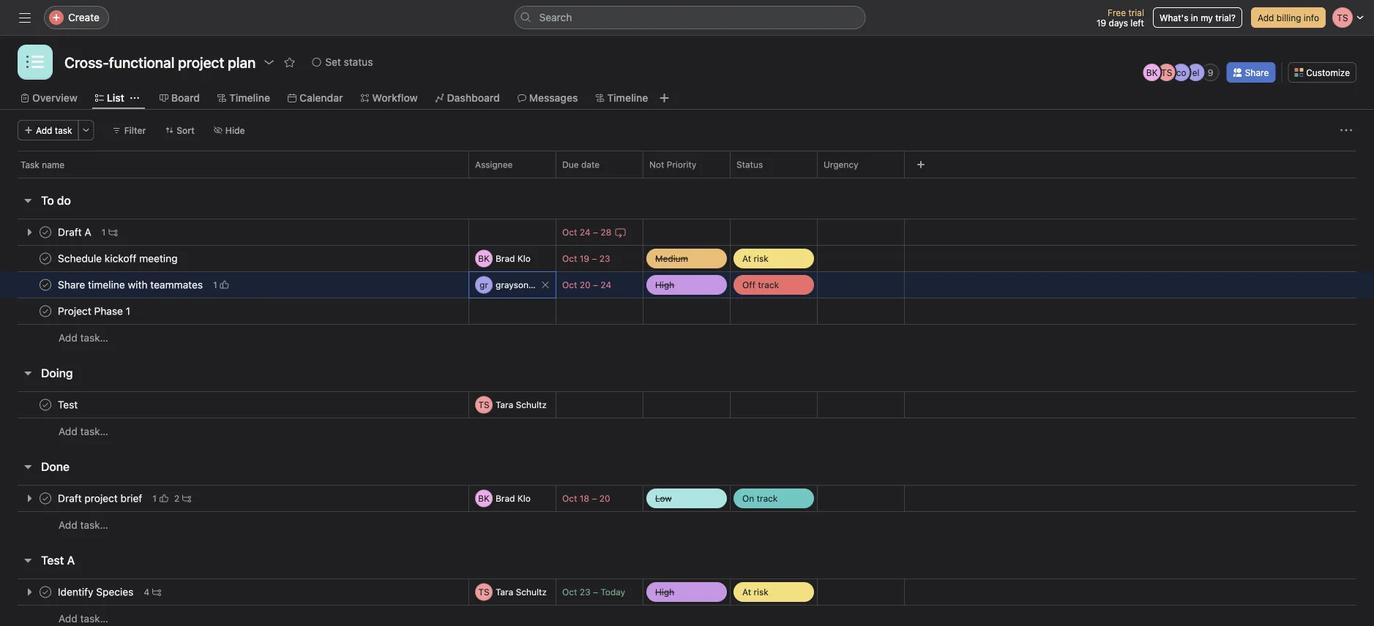 Task type: vqa. For each thing, say whether or not it's contained in the screenshot.
Starred element
no



Task type: describe. For each thing, give the bounding box(es) containing it.
at risk button
[[731, 246, 817, 272]]

draft a cell
[[0, 219, 469, 246]]

28
[[601, 227, 612, 238]]

status
[[344, 56, 373, 68]]

1 add task… button from the top
[[59, 330, 108, 346]]

el
[[1193, 67, 1200, 78]]

due date
[[562, 160, 600, 170]]

off track button
[[731, 272, 817, 298]]

what's in my trial? button
[[1153, 7, 1243, 28]]

add to starred image
[[284, 56, 295, 68]]

trial?
[[1216, 12, 1236, 23]]

project plan
[[178, 53, 256, 71]]

row containing 1
[[0, 272, 1375, 299]]

20 inside header to do tree grid
[[580, 280, 591, 290]]

schultz inside tara schultz button
[[516, 588, 547, 598]]

test cell
[[0, 392, 469, 419]]

done button
[[41, 454, 70, 480]]

Draft project brief text field
[[55, 492, 147, 506]]

row containing bk
[[0, 245, 1375, 272]]

messages link
[[518, 90, 578, 106]]

add task… row for the test cell
[[0, 418, 1375, 445]]

completed image for —
[[37, 303, 54, 320]]

completed checkbox inside project phase 1 cell
[[37, 303, 54, 320]]

create button
[[44, 6, 109, 29]]

list
[[107, 92, 124, 104]]

task name
[[21, 160, 65, 170]]

completed image for done
[[37, 490, 54, 508]]

header done tree grid
[[0, 486, 1375, 539]]

5 completed image from the top
[[37, 584, 54, 602]]

row containing brad klo
[[0, 486, 1375, 513]]

0 horizontal spatial 24
[[580, 227, 591, 238]]

off track
[[743, 280, 779, 290]]

gr button
[[475, 276, 538, 294]]

board
[[171, 92, 200, 104]]

brad klo button
[[475, 490, 553, 508]]

add task button
[[18, 120, 79, 141]]

add for add task… button within header test a tree grid
[[59, 613, 77, 625]]

add task… for add task… button within the header doing tree grid
[[59, 426, 108, 438]]

completed checkbox inside share timeline with teammates cell
[[37, 276, 54, 294]]

show options image
[[263, 56, 275, 68]]

add task… for add task… button within header test a tree grid
[[59, 613, 108, 625]]

test a
[[41, 554, 75, 568]]

completed image inside the test cell
[[37, 397, 54, 414]]

overview
[[32, 92, 77, 104]]

add task… button for header done tree grid
[[59, 518, 108, 534]]

doing button
[[41, 360, 73, 387]]

schultz inside header doing tree grid
[[516, 400, 547, 410]]

dashboard link
[[435, 90, 500, 106]]

add billing info
[[1258, 12, 1320, 23]]

track for on track
[[757, 494, 778, 504]]

9
[[1208, 67, 1214, 78]]

row containing tara schultz
[[0, 579, 1375, 606]]

hide
[[225, 125, 245, 135]]

1 horizontal spatial more actions image
[[1341, 124, 1353, 136]]

— for off track
[[827, 281, 833, 289]]

due
[[562, 160, 579, 170]]

add task… row for draft project brief cell
[[0, 512, 1375, 539]]

gr
[[480, 280, 488, 290]]

a
[[67, 554, 75, 568]]

oct 24 – 28
[[562, 227, 612, 238]]

not priority
[[650, 160, 697, 170]]

remove image
[[541, 281, 550, 290]]

klo inside button
[[518, 494, 531, 504]]

tara inside button
[[496, 588, 513, 598]]

board link
[[160, 90, 200, 106]]

cross-functional project plan
[[64, 53, 256, 71]]

sort
[[177, 125, 195, 135]]

row containing oct 24
[[0, 219, 1375, 246]]

add for add task… button for header done tree grid
[[59, 520, 77, 532]]

expand subtask list for the task draft a image
[[23, 227, 35, 238]]

what's in my trial?
[[1160, 12, 1236, 23]]

23 inside header to do tree grid
[[600, 254, 610, 264]]

timeline for first 'timeline' link
[[229, 92, 270, 104]]

at risk button
[[731, 580, 817, 606]]

overview link
[[21, 90, 77, 106]]

test
[[41, 554, 64, 568]]

task
[[55, 125, 72, 135]]

task… for first add task… button from the top of the page
[[80, 332, 108, 344]]

header to do tree grid
[[0, 219, 1375, 352]]

calendar link
[[288, 90, 343, 106]]

co
[[1177, 67, 1187, 78]]

Test text field
[[55, 398, 82, 413]]

doing
[[41, 367, 73, 380]]

1 add task… row from the top
[[0, 324, 1375, 352]]

tara inside header doing tree grid
[[496, 400, 513, 410]]

add task
[[36, 125, 72, 135]]

create
[[68, 11, 100, 23]]

sort button
[[158, 120, 201, 141]]

1 button
[[210, 278, 232, 293]]

off
[[743, 280, 756, 290]]

oct 20 – 24
[[562, 280, 612, 290]]

oct 23 – today
[[562, 588, 625, 598]]

trial
[[1129, 7, 1145, 18]]

in
[[1191, 12, 1199, 23]]

— for at risk
[[827, 254, 833, 263]]

identify species cell
[[0, 579, 469, 606]]

customize
[[1307, 67, 1350, 78]]

set
[[325, 56, 341, 68]]

tara schultz button
[[475, 584, 553, 602]]

low button
[[644, 486, 730, 512]]

— button inside row
[[731, 298, 817, 325]]

Schedule kickoff meeting text field
[[55, 252, 182, 266]]

oct for oct 20 – 24
[[562, 280, 577, 290]]

add task… button for header doing tree grid
[[59, 424, 108, 440]]

add task… row for the identify species cell
[[0, 606, 1375, 627]]

to do button
[[41, 187, 71, 214]]

1 timeline link from the left
[[217, 90, 270, 106]]

track for off track
[[758, 280, 779, 290]]

on
[[743, 494, 754, 504]]

at for at risk dropdown button
[[743, 254, 751, 264]]

18
[[580, 494, 590, 504]]

on track
[[743, 494, 778, 504]]

list link
[[95, 90, 124, 106]]

high for 2nd high dropdown button from the bottom of the page
[[655, 280, 675, 290]]

priority
[[667, 160, 697, 170]]

days
[[1109, 18, 1128, 28]]

completed image for at risk
[[37, 250, 54, 268]]

1
[[213, 280, 217, 290]]

customize button
[[1288, 62, 1357, 83]]

1 subtask image
[[109, 228, 117, 237]]

19 inside "row"
[[580, 254, 590, 264]]

my
[[1201, 12, 1213, 23]]

functional
[[109, 53, 175, 71]]

done
[[41, 460, 70, 474]]

dashboard
[[447, 92, 500, 104]]

task… for add task… button within header test a tree grid
[[80, 613, 108, 625]]

name
[[42, 160, 65, 170]]

schedule kickoff meeting cell
[[0, 245, 469, 272]]

do
[[57, 194, 71, 208]]

brad klo inside header to do tree grid
[[496, 254, 531, 264]]

search
[[539, 11, 572, 23]]

share timeline with teammates cell
[[0, 272, 469, 299]]

add tab image
[[659, 92, 670, 104]]

row containing task name
[[0, 151, 1375, 178]]

add a task to this section image
[[80, 368, 92, 379]]

project phase 1 cell
[[0, 298, 469, 325]]

what's
[[1160, 12, 1189, 23]]

risk for at risk popup button
[[754, 588, 769, 598]]

to do
[[41, 194, 71, 208]]

collapse task list for this section image for test a
[[22, 555, 34, 567]]



Task type: locate. For each thing, give the bounding box(es) containing it.
add inside 'button'
[[1258, 12, 1275, 23]]

0 horizontal spatial 20
[[580, 280, 591, 290]]

status
[[737, 160, 763, 170]]

oct 19 – 23
[[562, 254, 610, 264]]

track inside dropdown button
[[758, 280, 779, 290]]

Identify Species text field
[[55, 585, 138, 600]]

track inside popup button
[[757, 494, 778, 504]]

1 vertical spatial bk
[[478, 254, 490, 264]]

completed checkbox inside the identify species cell
[[37, 584, 54, 602]]

2 collapse task list for this section image from the top
[[22, 461, 34, 473]]

— down — dropdown button
[[827, 281, 833, 289]]

expand subtask list for the task identify species image
[[23, 587, 35, 599]]

medium button
[[644, 246, 730, 272]]

add left billing
[[1258, 12, 1275, 23]]

1 high button from the top
[[644, 272, 730, 298]]

Draft A text field
[[55, 225, 96, 240]]

brad inside button
[[496, 494, 515, 504]]

2 timeline from the left
[[607, 92, 648, 104]]

Completed checkbox
[[37, 250, 54, 268], [37, 397, 54, 414]]

completed image inside schedule kickoff meeting cell
[[37, 250, 54, 268]]

info
[[1304, 12, 1320, 23]]

1 horizontal spatial 24
[[601, 280, 612, 290]]

1 vertical spatial 19
[[580, 254, 590, 264]]

2 klo from the top
[[518, 494, 531, 504]]

timeline link up hide
[[217, 90, 270, 106]]

1 vertical spatial brad klo
[[496, 494, 531, 504]]

2 tara from the top
[[496, 588, 513, 598]]

share
[[1245, 67, 1269, 78]]

timeline link
[[217, 90, 270, 106], [596, 90, 648, 106]]

19 left days
[[1097, 18, 1107, 28]]

collapse task list for this section image left done button
[[22, 461, 34, 473]]

— inside dropdown button
[[827, 254, 833, 263]]

medium
[[655, 254, 688, 264]]

set status
[[325, 56, 373, 68]]

0 horizontal spatial 23
[[580, 588, 591, 598]]

bk
[[1147, 67, 1158, 78], [478, 254, 490, 264]]

–
[[593, 227, 598, 238], [592, 254, 597, 264], [593, 280, 598, 290], [592, 494, 597, 504], [593, 588, 598, 598]]

0 vertical spatial 23
[[600, 254, 610, 264]]

oct left today
[[562, 588, 577, 598]]

1 vertical spatial at risk
[[743, 588, 769, 598]]

add billing info button
[[1251, 7, 1326, 28]]

high right today
[[655, 588, 675, 598]]

0 vertical spatial completed image
[[37, 224, 54, 241]]

1 horizontal spatial 19
[[1097, 18, 1107, 28]]

1 vertical spatial risk
[[754, 588, 769, 598]]

brad klo up gr cell
[[496, 254, 531, 264]]

1 completed image from the top
[[37, 224, 54, 241]]

1 horizontal spatial timeline link
[[596, 90, 648, 106]]

2 add task… from the top
[[59, 426, 108, 438]]

5 oct from the top
[[562, 588, 577, 598]]

add for add task… button within the header doing tree grid
[[59, 426, 77, 438]]

completed checkbox for bk
[[37, 250, 54, 268]]

0 vertical spatial at
[[743, 254, 751, 264]]

1 klo from the top
[[518, 254, 531, 264]]

0 vertical spatial schultz
[[516, 400, 547, 410]]

1 vertical spatial completed image
[[37, 490, 54, 508]]

tara
[[496, 400, 513, 410], [496, 588, 513, 598]]

add left task
[[36, 125, 52, 135]]

1 at risk from the top
[[743, 254, 769, 264]]

– for 28
[[593, 227, 598, 238]]

3 add task… row from the top
[[0, 512, 1375, 539]]

track right off
[[758, 280, 779, 290]]

24 left the 28
[[580, 227, 591, 238]]

add task… button inside header test a tree grid
[[59, 611, 108, 627]]

oct for oct 19 – 23
[[562, 254, 577, 264]]

2 vertical spatial collapse task list for this section image
[[22, 555, 34, 567]]

2 add task… button from the top
[[59, 424, 108, 440]]

brad inside header to do tree grid
[[496, 254, 515, 264]]

timeline left add tab icon at top
[[607, 92, 648, 104]]

high inside header test a tree grid
[[655, 588, 675, 598]]

2 high button from the top
[[644, 580, 730, 606]]

23
[[600, 254, 610, 264], [580, 588, 591, 598]]

2 risk from the top
[[754, 588, 769, 598]]

draft project brief cell
[[0, 486, 469, 513]]

ts inside header doing tree grid
[[478, 400, 490, 410]]

add task… button down identify species text box
[[59, 611, 108, 627]]

4 add task… row from the top
[[0, 606, 1375, 627]]

– for 24
[[593, 280, 598, 290]]

completed image inside draft a cell
[[37, 224, 54, 241]]

4 add task… button from the top
[[59, 611, 108, 627]]

completed image for to do
[[37, 224, 54, 241]]

0 vertical spatial bk
[[1147, 67, 1158, 78]]

at risk inside popup button
[[743, 588, 769, 598]]

risk for at risk dropdown button
[[754, 254, 769, 264]]

completed checkbox for 2nd collapse task list for this section image from the bottom of the page
[[37, 490, 54, 508]]

0 vertical spatial completed checkbox
[[37, 250, 54, 268]]

1 completed checkbox from the top
[[37, 224, 54, 241]]

0 vertical spatial tara schultz
[[496, 400, 547, 410]]

collapse task list for this section image
[[22, 195, 34, 207]]

– for today
[[593, 588, 598, 598]]

Completed checkbox
[[37, 224, 54, 241], [37, 276, 54, 294], [37, 303, 54, 320], [37, 490, 54, 508], [37, 584, 54, 602]]

task… inside header to do tree grid
[[80, 332, 108, 344]]

bk inside "row"
[[478, 254, 490, 264]]

add for first add task… button from the top of the page
[[59, 332, 77, 344]]

1 high from the top
[[655, 280, 675, 290]]

2 at from the top
[[743, 588, 751, 598]]

completed checkbox left test text field
[[37, 397, 54, 414]]

at inside popup button
[[743, 588, 751, 598]]

add task…
[[59, 332, 108, 344], [59, 426, 108, 438], [59, 520, 108, 532], [59, 613, 108, 625]]

workflow
[[372, 92, 418, 104]]

task… inside header test a tree grid
[[80, 613, 108, 625]]

at for at risk popup button
[[743, 588, 751, 598]]

4 oct from the top
[[562, 494, 577, 504]]

add task… inside header done tree grid
[[59, 520, 108, 532]]

completed checkbox for ts
[[37, 397, 54, 414]]

not
[[650, 160, 664, 170]]

at inside dropdown button
[[743, 254, 751, 264]]

completed checkbox inside draft a cell
[[37, 224, 54, 241]]

filter button
[[106, 120, 153, 141]]

row
[[0, 151, 1375, 178], [18, 177, 1357, 179], [0, 219, 1375, 246], [0, 245, 1375, 272], [0, 272, 1375, 299], [0, 392, 1375, 419], [0, 486, 1375, 513], [0, 579, 1375, 606]]

add task… inside header doing tree grid
[[59, 426, 108, 438]]

completed checkbox down to
[[37, 250, 54, 268]]

2 completed image from the top
[[37, 490, 54, 508]]

cross-
[[64, 53, 109, 71]]

expand subtask list for the task draft project brief image
[[23, 493, 35, 505]]

1 vertical spatial 20
[[600, 494, 610, 504]]

2 timeline link from the left
[[596, 90, 648, 106]]

add task… button down test text field
[[59, 424, 108, 440]]

0 vertical spatial collapse task list for this section image
[[22, 368, 34, 379]]

0 vertical spatial 19
[[1097, 18, 1107, 28]]

header test a tree grid
[[0, 579, 1375, 627]]

filter
[[124, 125, 146, 135]]

more actions image right task
[[82, 126, 91, 135]]

share button
[[1227, 62, 1276, 83]]

2 completed image from the top
[[37, 276, 54, 294]]

gr cell
[[469, 272, 557, 299]]

3 completed checkbox from the top
[[37, 303, 54, 320]]

20 inside header done tree grid
[[600, 494, 610, 504]]

oct 18 – 20
[[562, 494, 610, 504]]

repeats image
[[615, 227, 626, 238]]

0 vertical spatial high
[[655, 280, 675, 290]]

completed checkbox for collapse task list for this section icon
[[37, 224, 54, 241]]

brad klo
[[496, 254, 531, 264], [496, 494, 531, 504]]

23 inside header test a tree grid
[[580, 588, 591, 598]]

at risk for at risk popup button
[[743, 588, 769, 598]]

1 tara from the top
[[496, 400, 513, 410]]

set status button
[[306, 52, 380, 72]]

timeline for second 'timeline' link from the left
[[607, 92, 648, 104]]

timeline up hide
[[229, 92, 270, 104]]

0 horizontal spatial timeline
[[229, 92, 270, 104]]

at risk for at risk dropdown button
[[743, 254, 769, 264]]

add task… down identify species text box
[[59, 613, 108, 625]]

completed checkbox inside draft project brief cell
[[37, 490, 54, 508]]

completed image
[[37, 250, 54, 268], [37, 276, 54, 294], [37, 303, 54, 320], [37, 397, 54, 414], [37, 584, 54, 602]]

track
[[758, 280, 779, 290], [757, 494, 778, 504]]

bk left "co"
[[1147, 67, 1158, 78]]

Project Phase 1 text field
[[55, 304, 135, 319]]

0 vertical spatial klo
[[518, 254, 531, 264]]

add up doing
[[59, 332, 77, 344]]

0 vertical spatial high button
[[644, 272, 730, 298]]

high button
[[644, 272, 730, 298], [644, 580, 730, 606]]

– inside header done tree grid
[[592, 494, 597, 504]]

brad
[[496, 254, 515, 264], [496, 494, 515, 504]]

1 horizontal spatial timeline
[[607, 92, 648, 104]]

– inside header test a tree grid
[[593, 588, 598, 598]]

add inside header test a tree grid
[[59, 613, 77, 625]]

oct left 18
[[562, 494, 577, 504]]

task
[[21, 160, 39, 170]]

task… for add task… button within the header doing tree grid
[[80, 426, 108, 438]]

completed checkbox for collapse task list for this section image corresponding to test a
[[37, 584, 54, 602]]

1 vertical spatial —
[[827, 281, 833, 289]]

0 horizontal spatial ts
[[478, 400, 490, 410]]

24 down oct 19 – 23
[[601, 280, 612, 290]]

task… down test text field
[[80, 426, 108, 438]]

0 horizontal spatial 19
[[580, 254, 590, 264]]

workflow link
[[361, 90, 418, 106]]

1 vertical spatial 23
[[580, 588, 591, 598]]

0 vertical spatial track
[[758, 280, 779, 290]]

klo up gr cell
[[518, 254, 531, 264]]

3 collapse task list for this section image from the top
[[22, 555, 34, 567]]

1 brad klo from the top
[[496, 254, 531, 264]]

1 vertical spatial 24
[[601, 280, 612, 290]]

completed image inside project phase 1 cell
[[37, 303, 54, 320]]

track right 'on'
[[757, 494, 778, 504]]

2 high from the top
[[655, 588, 675, 598]]

4 task… from the top
[[80, 613, 108, 625]]

3 add task… button from the top
[[59, 518, 108, 534]]

Share timeline with teammates text field
[[55, 278, 207, 293]]

2 at risk from the top
[[743, 588, 769, 598]]

2 add task… row from the top
[[0, 418, 1375, 445]]

add up a
[[59, 520, 77, 532]]

2 task… from the top
[[80, 426, 108, 438]]

add task… button for header test a tree grid
[[59, 611, 108, 627]]

risk
[[754, 254, 769, 264], [754, 588, 769, 598]]

tara schultz inside button
[[496, 588, 547, 598]]

expand sidebar image
[[19, 12, 31, 23]]

1 vertical spatial high
[[655, 588, 675, 598]]

urgency
[[824, 160, 859, 170]]

0 vertical spatial 20
[[580, 280, 591, 290]]

1 like. click to like this task image
[[160, 495, 168, 503]]

1 horizontal spatial 20
[[600, 494, 610, 504]]

oct inside header done tree grid
[[562, 494, 577, 504]]

assignee
[[475, 160, 513, 170]]

free
[[1108, 7, 1126, 18]]

add task… inside header to do tree grid
[[59, 332, 108, 344]]

klo
[[518, 254, 531, 264], [518, 494, 531, 504]]

more actions image
[[1341, 124, 1353, 136], [82, 126, 91, 135]]

4 add task… from the top
[[59, 613, 108, 625]]

– for 20
[[592, 494, 597, 504]]

add field image
[[917, 160, 926, 169]]

add inside header doing tree grid
[[59, 426, 77, 438]]

bk up gr
[[478, 254, 490, 264]]

completed checkbox inside schedule kickoff meeting cell
[[37, 250, 54, 268]]

oct up oct 20 – 24
[[562, 254, 577, 264]]

– left today
[[593, 588, 598, 598]]

2 vertical spatial —
[[740, 307, 746, 316]]

at
[[743, 254, 751, 264], [743, 588, 751, 598]]

2 brad from the top
[[496, 494, 515, 504]]

add inside header done tree grid
[[59, 520, 77, 532]]

1 oct from the top
[[562, 227, 577, 238]]

0 vertical spatial brad
[[496, 254, 515, 264]]

tara schultz inside header doing tree grid
[[496, 400, 547, 410]]

add
[[1258, 12, 1275, 23], [36, 125, 52, 135], [59, 332, 77, 344], [59, 426, 77, 438], [59, 520, 77, 532], [59, 613, 77, 625]]

add task… down project phase 1 text box
[[59, 332, 108, 344]]

3 add task… from the top
[[59, 520, 108, 532]]

add task… inside header test a tree grid
[[59, 613, 108, 625]]

add task… for first add task… button from the top of the page
[[59, 332, 108, 344]]

task… down identify species text box
[[80, 613, 108, 625]]

3 oct from the top
[[562, 280, 577, 290]]

1 vertical spatial klo
[[518, 494, 531, 504]]

completed image right expand subtask list for the task draft project brief image
[[37, 490, 54, 508]]

5 completed checkbox from the top
[[37, 584, 54, 602]]

2 oct from the top
[[562, 254, 577, 264]]

completed image
[[37, 224, 54, 241], [37, 490, 54, 508]]

– for 23
[[592, 254, 597, 264]]

collapse task list for this section image for doing
[[22, 368, 34, 379]]

high
[[655, 280, 675, 290], [655, 588, 675, 598]]

test a button
[[41, 548, 75, 574]]

high down medium
[[655, 280, 675, 290]]

2 schultz from the top
[[516, 588, 547, 598]]

1 collapse task list for this section image from the top
[[22, 368, 34, 379]]

date
[[581, 160, 600, 170]]

completed image inside share timeline with teammates cell
[[37, 276, 54, 294]]

1 vertical spatial track
[[757, 494, 778, 504]]

search button
[[514, 6, 866, 29]]

timeline link left add tab icon at top
[[596, 90, 648, 106]]

add task… down test text field
[[59, 426, 108, 438]]

19 inside free trial 19 days left
[[1097, 18, 1107, 28]]

1 completed checkbox from the top
[[37, 250, 54, 268]]

collapse task list for this section image
[[22, 368, 34, 379], [22, 461, 34, 473], [22, 555, 34, 567]]

oct right remove 'icon'
[[562, 280, 577, 290]]

to
[[41, 194, 54, 208]]

0 vertical spatial 24
[[580, 227, 591, 238]]

1 tara schultz from the top
[[496, 400, 547, 410]]

0 vertical spatial tara
[[496, 400, 513, 410]]

add task… down draft project brief text field
[[59, 520, 108, 532]]

0 horizontal spatial more actions image
[[82, 126, 91, 135]]

4 subtasks image
[[152, 588, 161, 597]]

2 completed checkbox from the top
[[37, 397, 54, 414]]

1 risk from the top
[[754, 254, 769, 264]]

0 horizontal spatial timeline link
[[217, 90, 270, 106]]

list image
[[26, 53, 44, 71]]

today
[[601, 588, 625, 598]]

23 left today
[[580, 588, 591, 598]]

oct up oct 19 – 23
[[562, 227, 577, 238]]

add down test text field
[[59, 426, 77, 438]]

1 at from the top
[[743, 254, 751, 264]]

0 vertical spatial risk
[[754, 254, 769, 264]]

header doing tree grid
[[0, 392, 1375, 445]]

20 right 18
[[600, 494, 610, 504]]

– left the 28
[[593, 227, 598, 238]]

19 up oct 20 – 24
[[580, 254, 590, 264]]

1 vertical spatial schultz
[[516, 588, 547, 598]]

at risk inside dropdown button
[[743, 254, 769, 264]]

1 vertical spatial collapse task list for this section image
[[22, 461, 34, 473]]

row containing ts
[[0, 392, 1375, 419]]

1 horizontal spatial 23
[[600, 254, 610, 264]]

add task… for add task… button for header done tree grid
[[59, 520, 108, 532]]

task… for add task… button for header done tree grid
[[80, 520, 108, 532]]

23 down the 28
[[600, 254, 610, 264]]

add task… button down draft project brief text field
[[59, 518, 108, 534]]

0 vertical spatial ts
[[1161, 67, 1173, 78]]

2 brad klo from the top
[[496, 494, 531, 504]]

1 vertical spatial at
[[743, 588, 751, 598]]

2 subtasks image
[[182, 495, 191, 503]]

oct for oct 18 – 20
[[562, 494, 577, 504]]

1 vertical spatial ts
[[478, 400, 490, 410]]

– down oct 19 – 23
[[593, 280, 598, 290]]

high for high dropdown button inside header test a tree grid
[[655, 588, 675, 598]]

— button
[[818, 246, 904, 272]]

high inside header to do tree grid
[[655, 280, 675, 290]]

— row
[[0, 298, 1375, 325]]

1 add task… from the top
[[59, 332, 108, 344]]

more actions image down customize
[[1341, 124, 1353, 136]]

4 completed checkbox from the top
[[37, 490, 54, 508]]

1 completed image from the top
[[37, 250, 54, 268]]

0 horizontal spatial bk
[[478, 254, 490, 264]]

3 task… from the top
[[80, 520, 108, 532]]

— down off
[[740, 307, 746, 316]]

task… inside header doing tree grid
[[80, 426, 108, 438]]

– down oct 24 – 28
[[592, 254, 597, 264]]

messages
[[529, 92, 578, 104]]

completed checkbox inside the test cell
[[37, 397, 54, 414]]

1 vertical spatial brad
[[496, 494, 515, 504]]

— inside row
[[740, 307, 746, 316]]

add inside header to do tree grid
[[59, 332, 77, 344]]

calendar
[[299, 92, 343, 104]]

1 brad from the top
[[496, 254, 515, 264]]

klo left 18
[[518, 494, 531, 504]]

— right at risk dropdown button
[[827, 254, 833, 263]]

—
[[827, 254, 833, 263], [827, 281, 833, 289], [740, 307, 746, 316]]

schultz
[[516, 400, 547, 410], [516, 588, 547, 598]]

0 vertical spatial at risk
[[743, 254, 769, 264]]

oct for oct 24 – 28
[[562, 227, 577, 238]]

oct
[[562, 227, 577, 238], [562, 254, 577, 264], [562, 280, 577, 290], [562, 494, 577, 504], [562, 588, 577, 598]]

billing
[[1277, 12, 1302, 23]]

1 horizontal spatial ts
[[1161, 67, 1173, 78]]

1 task… from the top
[[80, 332, 108, 344]]

add down identify species text box
[[59, 613, 77, 625]]

hide button
[[207, 120, 252, 141]]

add task… row
[[0, 324, 1375, 352], [0, 418, 1375, 445], [0, 512, 1375, 539], [0, 606, 1375, 627]]

collapse task list for this section image left test
[[22, 555, 34, 567]]

brad klo left 18
[[496, 494, 531, 504]]

1 vertical spatial high button
[[644, 580, 730, 606]]

completed image for off track
[[37, 276, 54, 294]]

0 vertical spatial brad klo
[[496, 254, 531, 264]]

1 vertical spatial tara schultz
[[496, 588, 547, 598]]

klo inside header to do tree grid
[[518, 254, 531, 264]]

1 horizontal spatial — button
[[818, 272, 904, 298]]

oct for oct 23 – today
[[562, 588, 577, 598]]

at risk
[[743, 254, 769, 264], [743, 588, 769, 598]]

risk inside dropdown button
[[754, 254, 769, 264]]

1 horizontal spatial bk
[[1147, 67, 1158, 78]]

oct inside header test a tree grid
[[562, 588, 577, 598]]

2 completed checkbox from the top
[[37, 276, 54, 294]]

20 down oct 19 – 23
[[580, 280, 591, 290]]

add task… button
[[59, 330, 108, 346], [59, 424, 108, 440], [59, 518, 108, 534], [59, 611, 108, 627]]

– right 18
[[592, 494, 597, 504]]

add task… button inside header doing tree grid
[[59, 424, 108, 440]]

task… down project phase 1 text box
[[80, 332, 108, 344]]

completed image right the expand subtask list for the task draft a image
[[37, 224, 54, 241]]

0 vertical spatial —
[[827, 254, 833, 263]]

risk inside popup button
[[754, 588, 769, 598]]

3 completed image from the top
[[37, 303, 54, 320]]

low
[[655, 494, 672, 504]]

left
[[1131, 18, 1145, 28]]

1 vertical spatial tara
[[496, 588, 513, 598]]

brad klo inside button
[[496, 494, 531, 504]]

search list box
[[514, 6, 866, 29]]

2 tara schultz from the top
[[496, 588, 547, 598]]

task… down draft project brief text field
[[80, 520, 108, 532]]

4 completed image from the top
[[37, 397, 54, 414]]

add task… button down project phase 1 text box
[[59, 330, 108, 346]]

19
[[1097, 18, 1107, 28], [580, 254, 590, 264]]

free trial 19 days left
[[1097, 7, 1145, 28]]

high button inside header test a tree grid
[[644, 580, 730, 606]]

— button
[[818, 272, 904, 298], [731, 298, 817, 325]]

tab actions image
[[130, 94, 139, 103]]

1 schultz from the top
[[516, 400, 547, 410]]

ts
[[1161, 67, 1173, 78], [478, 400, 490, 410]]

task… inside header done tree grid
[[80, 520, 108, 532]]

1 vertical spatial completed checkbox
[[37, 397, 54, 414]]

1 timeline from the left
[[229, 92, 270, 104]]

add for add billing info 'button'
[[1258, 12, 1275, 23]]

collapse task list for this section image left doing button
[[22, 368, 34, 379]]

0 horizontal spatial — button
[[731, 298, 817, 325]]



